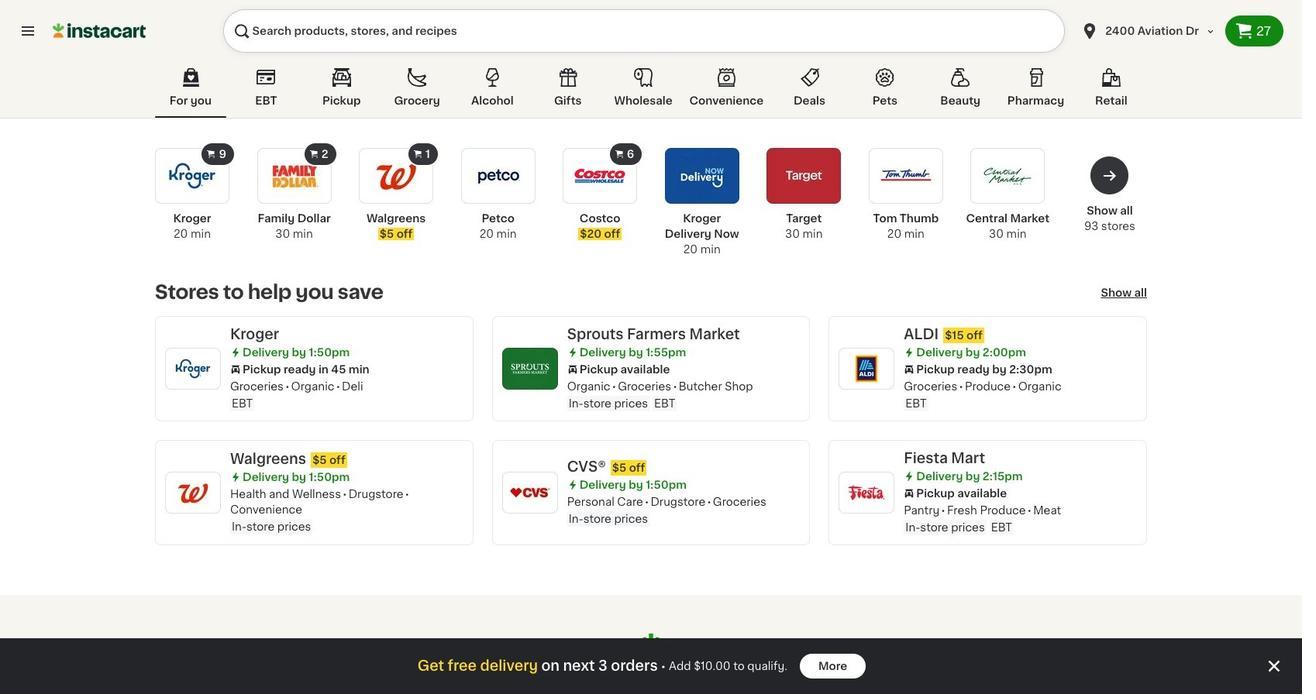 Task type: locate. For each thing, give the bounding box(es) containing it.
instacart image
[[53, 22, 146, 40]]

kroger delivery now image
[[674, 148, 730, 204]]

get free delivery on next 3 orders region
[[0, 639, 1302, 694]]

tom thumb image
[[878, 148, 934, 204]]

family dollar image
[[266, 148, 322, 204]]

tab panel
[[147, 142, 1155, 546]]

Search field
[[223, 9, 1065, 53]]

sprouts farmers market logo image
[[509, 348, 551, 390]]

None search field
[[223, 9, 1065, 53]]

costco image
[[572, 148, 628, 204]]



Task type: describe. For each thing, give the bounding box(es) containing it.
walgreens logo image
[[172, 472, 214, 514]]

kroger image
[[164, 148, 220, 204]]

shop categories tab list
[[155, 65, 1147, 118]]

walgreens image
[[368, 148, 424, 204]]

fiesta mart logo image
[[846, 472, 888, 514]]

aldi logo image
[[846, 348, 888, 390]]

petco image
[[470, 148, 526, 204]]

cvs® logo image
[[509, 472, 551, 514]]

central market image
[[980, 148, 1036, 204]]

kroger logo image
[[172, 348, 214, 390]]

target image
[[776, 148, 832, 204]]



Task type: vqa. For each thing, say whether or not it's contained in the screenshot.
rightmost by
no



